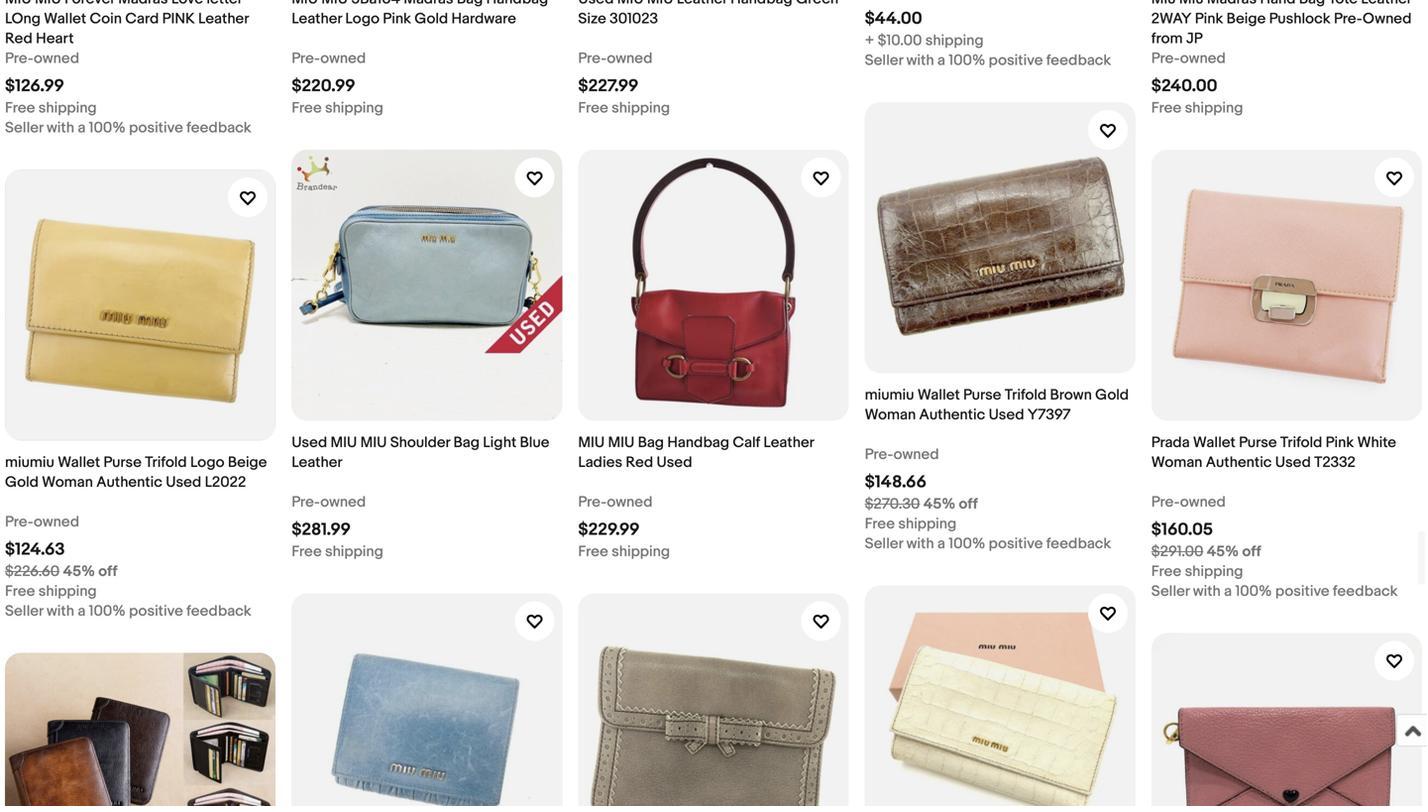 Task type: describe. For each thing, give the bounding box(es) containing it.
free shipping text field for $126.99
[[5, 98, 97, 118]]

pre- down "tote"
[[1335, 10, 1363, 28]]

prada
[[1152, 434, 1190, 451]]

letter
[[207, 0, 242, 8]]

from
[[1152, 30, 1183, 48]]

free shipping text field for $229.99
[[578, 542, 670, 562]]

pre- for $281.99
[[292, 493, 320, 511]]

free inside pre-owned $160.05 $291.00 45% off free shipping seller with a 100% positive feedback
[[1152, 563, 1182, 580]]

$229.99
[[578, 519, 640, 540]]

used inside used miu miu leather handbag green size 301023
[[578, 0, 614, 8]]

blue
[[520, 434, 550, 451]]

a for $124.63
[[78, 602, 86, 620]]

pre-owned text field for $126.99
[[5, 49, 79, 69]]

pre-owned $148.66 $270.30 45% off free shipping seller with a 100% positive feedback
[[865, 446, 1112, 553]]

pre- for $220.99
[[292, 50, 320, 68]]

shipping inside the miu miu forever madras love letter long  wallet coin card pink leather red heart pre-owned $126.99 free shipping seller with a 100% positive feedback
[[38, 99, 97, 117]]

purse for $160.05
[[1240, 434, 1278, 451]]

seller inside the $44.00 + $10.00 shipping seller with a 100% positive feedback
[[865, 51, 904, 69]]

leather inside used miu miu leather handbag green size 301023
[[677, 0, 728, 8]]

pre- for $229.99
[[578, 493, 607, 511]]

$44.00
[[865, 8, 923, 29]]

miumiu wallet purse trifold brown gold woman authentic used y7397
[[865, 386, 1129, 424]]

feedback for $124.63
[[187, 602, 251, 620]]

with for $160.05
[[1194, 582, 1221, 600]]

100% for $148.66
[[949, 535, 986, 553]]

handbag inside miu miu 5ba104 madras bag handbag leather logo pink gold hardware
[[487, 0, 549, 8]]

previous price $291.00 45% off text field
[[1152, 542, 1262, 562]]

with inside the miu miu forever madras love letter long  wallet coin card pink leather red heart pre-owned $126.99 free shipping seller with a 100% positive feedback
[[47, 119, 74, 137]]

pink inside "prada wallet purse trifold pink white woman authentic used t2332"
[[1326, 434, 1355, 451]]

free inside pre-owned $229.99 free shipping
[[578, 543, 609, 561]]

$124.63
[[5, 539, 65, 560]]

pre-owned $229.99 free shipping
[[578, 493, 670, 561]]

45% for $160.05
[[1207, 543, 1240, 561]]

feedback for $160.05
[[1334, 582, 1399, 600]]

owned for $220.99
[[320, 50, 366, 68]]

seller inside the miu miu forever madras love letter long  wallet coin card pink leather red heart pre-owned $126.99 free shipping seller with a 100% positive feedback
[[5, 119, 43, 137]]

shoulder
[[390, 434, 450, 451]]

$220.99 text field
[[292, 76, 356, 97]]

wallet for $148.66
[[918, 386, 960, 404]]

bag for miu miu 5ba104 madras bag handbag leather logo pink gold hardware
[[457, 0, 483, 8]]

pre- for $124.63
[[5, 513, 34, 531]]

free inside miu miu madras hand bag tote leather 2way pink beige pushlock pre-owned from jp pre-owned $240.00 free shipping
[[1152, 99, 1182, 117]]

$10.00
[[878, 32, 923, 49]]

red inside the miu miu forever madras love letter long  wallet coin card pink leather red heart pre-owned $126.99 free shipping seller with a 100% positive feedback
[[5, 30, 32, 48]]

ladies
[[578, 453, 623, 471]]

pre-owned $281.99 free shipping
[[292, 493, 384, 561]]

100% for $160.05
[[1236, 582, 1273, 600]]

free inside pre-owned $281.99 free shipping
[[292, 543, 322, 561]]

pre-owned text field for $227.99
[[578, 49, 653, 69]]

shipping inside the $44.00 + $10.00 shipping seller with a 100% positive feedback
[[926, 32, 984, 49]]

free shipping text field for $240.00
[[1152, 98, 1244, 118]]

heart
[[36, 30, 74, 48]]

handbag inside miu miu bag handbag calf leather ladies red used
[[668, 434, 730, 451]]

woman for $160.05
[[1152, 453, 1203, 471]]

light
[[483, 434, 517, 451]]

love
[[171, 0, 203, 8]]

positive for $124.63
[[129, 602, 183, 620]]

seller for $160.05
[[1152, 582, 1190, 600]]

45% for $124.63
[[63, 562, 95, 580]]

purse for $148.66
[[964, 386, 1002, 404]]

owned for $160.05
[[1181, 493, 1226, 511]]

gold inside the 'miumiu wallet purse trifold brown gold woman authentic used y7397'
[[1096, 386, 1129, 404]]

card
[[125, 10, 159, 28]]

previous price $270.30 45% off text field
[[865, 494, 978, 514]]

$240.00
[[1152, 76, 1218, 97]]

beige inside miu miu madras hand bag tote leather 2way pink beige pushlock pre-owned from jp pre-owned $240.00 free shipping
[[1227, 10, 1267, 28]]

$44.00 text field
[[865, 8, 923, 29]]

$148.66
[[865, 472, 927, 493]]

madras for miu miu 5ba104 madras bag handbag leather logo pink gold hardware
[[404, 0, 454, 8]]

purse for $124.63
[[104, 453, 142, 471]]

shipping inside pre-owned $229.99 free shipping
[[612, 543, 670, 561]]

pre- down from
[[1152, 50, 1181, 68]]

red inside miu miu bag handbag calf leather ladies red used
[[626, 453, 654, 471]]

shipping inside the pre-owned $124.63 $226.60 45% off free shipping seller with a 100% positive feedback
[[38, 582, 97, 600]]

a inside the $44.00 + $10.00 shipping seller with a 100% positive feedback
[[938, 51, 946, 69]]

authentic for $148.66
[[920, 406, 986, 424]]

$281.99 text field
[[292, 519, 351, 540]]

2way
[[1152, 10, 1192, 28]]

pre-owned text field for $281.99
[[292, 492, 366, 512]]

hand
[[1261, 0, 1296, 8]]

leather inside miu miu bag handbag calf leather ladies red used
[[764, 434, 814, 451]]

trifold for $160.05
[[1281, 434, 1323, 451]]

madras inside miu miu madras hand bag tote leather 2way pink beige pushlock pre-owned from jp pre-owned $240.00 free shipping
[[1208, 0, 1257, 8]]

pre- inside the miu miu forever madras love letter long  wallet coin card pink leather red heart pre-owned $126.99 free shipping seller with a 100% positive feedback
[[5, 50, 34, 68]]

size
[[578, 10, 607, 28]]

authentic inside miumiu wallet purse trifold logo beige gold woman authentic used l2022
[[96, 473, 163, 491]]

100% for $124.63
[[89, 602, 126, 620]]

+ $10.00 shipping text field
[[865, 31, 984, 50]]

used miu miu shoulder bag light blue leather
[[292, 434, 550, 471]]

feedback for $148.66
[[1047, 535, 1112, 553]]

with for $124.63
[[47, 602, 74, 620]]

pink for miu miu madras hand bag tote leather 2way pink beige pushlock pre-owned from jp pre-owned $240.00 free shipping
[[1196, 10, 1224, 28]]

long
[[5, 10, 41, 28]]

miumiu for $148.66
[[865, 386, 915, 404]]

feedback inside the miu miu forever madras love letter long  wallet coin card pink leather red heart pre-owned $126.99 free shipping seller with a 100% positive feedback
[[187, 119, 251, 137]]

leather inside the miu miu forever madras love letter long  wallet coin card pink leather red heart pre-owned $126.99 free shipping seller with a 100% positive feedback
[[198, 10, 249, 28]]

a for $148.66
[[938, 535, 946, 553]]

$229.99 text field
[[578, 519, 640, 540]]

pre- for $227.99
[[578, 50, 607, 68]]

pre-owned text field for $124.63
[[5, 512, 79, 532]]

100% inside the miu miu forever madras love letter long  wallet coin card pink leather red heart pre-owned $126.99 free shipping seller with a 100% positive feedback
[[89, 119, 126, 137]]

used inside the 'miumiu wallet purse trifold brown gold woman authentic used y7397'
[[989, 406, 1025, 424]]

free inside pre-owned $148.66 $270.30 45% off free shipping seller with a 100% positive feedback
[[865, 515, 895, 533]]

pre-owned text field for $148.66
[[865, 445, 940, 464]]

45% for $148.66
[[924, 495, 956, 513]]

off for $124.63
[[98, 562, 117, 580]]

bag for miu miu madras hand bag tote leather 2way pink beige pushlock pre-owned from jp pre-owned $240.00 free shipping
[[1300, 0, 1326, 8]]

100% inside the $44.00 + $10.00 shipping seller with a 100% positive feedback
[[949, 51, 986, 69]]

positive for $160.05
[[1276, 582, 1330, 600]]

bag for used miu miu shoulder bag light blue leather
[[454, 434, 480, 451]]

coin
[[90, 10, 122, 28]]

$160.05 text field
[[1152, 519, 1214, 540]]



Task type: vqa. For each thing, say whether or not it's contained in the screenshot.
It to the left
no



Task type: locate. For each thing, give the bounding box(es) containing it.
45% inside pre-owned $148.66 $270.30 45% off free shipping seller with a 100% positive feedback
[[924, 495, 956, 513]]

pushlock
[[1270, 10, 1331, 28]]

0 horizontal spatial seller with a 100% positive feedback text field
[[5, 601, 251, 621]]

1 horizontal spatial red
[[626, 453, 654, 471]]

Pre-owned text field
[[1152, 49, 1226, 69], [292, 492, 366, 512], [1152, 492, 1226, 512]]

1 vertical spatial gold
[[1096, 386, 1129, 404]]

shipping
[[926, 32, 984, 49], [38, 99, 97, 117], [612, 99, 670, 117], [325, 99, 384, 117], [1185, 99, 1244, 117], [899, 515, 957, 533], [612, 543, 670, 561], [325, 543, 384, 561], [1185, 563, 1244, 580], [38, 582, 97, 600]]

used inside "prada wallet purse trifold pink white woman authentic used t2332"
[[1276, 453, 1312, 471]]

tote
[[1329, 0, 1358, 8]]

green
[[796, 0, 839, 8]]

seller
[[865, 51, 904, 69], [5, 119, 43, 137], [865, 535, 904, 553], [1152, 582, 1190, 600], [5, 602, 43, 620]]

1 horizontal spatial beige
[[1227, 10, 1267, 28]]

woman up $148.66 text field
[[865, 406, 916, 424]]

$44.00 + $10.00 shipping seller with a 100% positive feedback
[[865, 8, 1112, 69]]

owned up $229.99 text field
[[607, 493, 653, 511]]

a inside the miu miu forever madras love letter long  wallet coin card pink leather red heart pre-owned $126.99 free shipping seller with a 100% positive feedback
[[78, 119, 86, 137]]

red
[[5, 30, 32, 48], [626, 453, 654, 471]]

beige
[[1227, 10, 1267, 28], [228, 453, 267, 471]]

y7397
[[1028, 406, 1071, 424]]

1 horizontal spatial off
[[959, 495, 978, 513]]

pre-owned text field up $160.05
[[1152, 492, 1226, 512]]

pre-owned text field up $229.99 text field
[[578, 492, 653, 512]]

owned
[[34, 50, 79, 68], [607, 50, 653, 68], [320, 50, 366, 68], [1181, 50, 1226, 68], [894, 446, 940, 463], [607, 493, 653, 511], [320, 493, 366, 511], [1181, 493, 1226, 511], [34, 513, 79, 531]]

0 horizontal spatial woman
[[42, 473, 93, 491]]

Seller with a 100% positive feedback text field
[[1152, 581, 1399, 601], [5, 601, 251, 621]]

owned inside pre-owned $227.99 free shipping
[[607, 50, 653, 68]]

2 horizontal spatial authentic
[[1206, 453, 1273, 471]]

Pre-owned text field
[[5, 49, 79, 69], [578, 49, 653, 69], [292, 49, 366, 69], [865, 445, 940, 464], [578, 492, 653, 512], [5, 512, 79, 532]]

bag up pushlock
[[1300, 0, 1326, 8]]

jp
[[1187, 30, 1203, 48]]

positive inside pre-owned $148.66 $270.30 45% off free shipping seller with a 100% positive feedback
[[989, 535, 1043, 553]]

1 vertical spatial miumiu
[[5, 453, 54, 471]]

pre-
[[1335, 10, 1363, 28], [5, 50, 34, 68], [578, 50, 607, 68], [292, 50, 320, 68], [1152, 50, 1181, 68], [865, 446, 894, 463], [578, 493, 607, 511], [292, 493, 320, 511], [1152, 493, 1181, 511], [5, 513, 34, 531]]

woman for $148.66
[[865, 406, 916, 424]]

$270.30
[[865, 495, 921, 513]]

free shipping text field down $226.60
[[5, 581, 97, 601]]

a inside pre-owned $160.05 $291.00 45% off free shipping seller with a 100% positive feedback
[[1225, 582, 1233, 600]]

owned inside pre-owned $281.99 free shipping
[[320, 493, 366, 511]]

pre- up "$220.99"
[[292, 50, 320, 68]]

301023
[[610, 10, 658, 28]]

shipping inside pre-owned $160.05 $291.00 45% off free shipping seller with a 100% positive feedback
[[1185, 563, 1244, 580]]

pre- up $160.05
[[1152, 493, 1181, 511]]

free down $270.30 at the bottom of the page
[[865, 515, 895, 533]]

miumiu inside the 'miumiu wallet purse trifold brown gold woman authentic used y7397'
[[865, 386, 915, 404]]

2 vertical spatial seller with a 100% positive feedback text field
[[865, 534, 1112, 554]]

authentic inside the 'miumiu wallet purse trifold brown gold woman authentic used y7397'
[[920, 406, 986, 424]]

free inside the pre-owned $124.63 $226.60 45% off free shipping seller with a 100% positive feedback
[[5, 582, 35, 600]]

pre-owned text field down heart
[[5, 49, 79, 69]]

owned up $220.99 text field
[[320, 50, 366, 68]]

miumiu inside miumiu wallet purse trifold logo beige gold woman authentic used l2022
[[5, 453, 54, 471]]

seller for $148.66
[[865, 535, 904, 553]]

$126.99
[[5, 76, 64, 97]]

0 horizontal spatial trifold
[[145, 453, 187, 471]]

with down previous price $291.00 45% off text box
[[1194, 582, 1221, 600]]

pre-owned $227.99 free shipping
[[578, 50, 670, 117]]

shipping inside pre-owned $227.99 free shipping
[[612, 99, 670, 117]]

pink up jp
[[1196, 10, 1224, 28]]

red right ladies
[[626, 453, 654, 471]]

handbag inside used miu miu leather handbag green size 301023
[[731, 0, 793, 8]]

used inside used miu miu shoulder bag light blue leather
[[292, 434, 327, 451]]

leather inside miu miu madras hand bag tote leather 2way pink beige pushlock pre-owned from jp pre-owned $240.00 free shipping
[[1362, 0, 1412, 8]]

bag
[[457, 0, 483, 8], [1300, 0, 1326, 8], [638, 434, 664, 451], [454, 434, 480, 451]]

pre- up $126.99
[[5, 50, 34, 68]]

0 vertical spatial gold
[[415, 10, 448, 28]]

free shipping text field down $281.99 text field
[[292, 542, 384, 562]]

pre- for $148.66
[[865, 446, 894, 463]]

1 madras from the left
[[118, 0, 168, 8]]

seller down $291.00
[[1152, 582, 1190, 600]]

previous price $226.60 45% off text field
[[5, 562, 117, 581]]

free down $126.99
[[5, 99, 35, 117]]

0 vertical spatial off
[[959, 495, 978, 513]]

shipping inside the pre-owned $220.99 free shipping
[[325, 99, 384, 117]]

0 horizontal spatial beige
[[228, 453, 267, 471]]

2 horizontal spatial handbag
[[731, 0, 793, 8]]

shipping inside pre-owned $281.99 free shipping
[[325, 543, 384, 561]]

wallet inside the miu miu forever madras love letter long  wallet coin card pink leather red heart pre-owned $126.99 free shipping seller with a 100% positive feedback
[[44, 10, 86, 28]]

positive inside the miu miu forever madras love letter long  wallet coin card pink leather red heart pre-owned $126.99 free shipping seller with a 100% positive feedback
[[129, 119, 183, 137]]

pink up the t2332
[[1326, 434, 1355, 451]]

pre-owned text field for $229.99
[[578, 492, 653, 512]]

off for $160.05
[[1243, 543, 1262, 561]]

pre-owned $160.05 $291.00 45% off free shipping seller with a 100% positive feedback
[[1152, 493, 1399, 600]]

pre- inside the pre-owned $220.99 free shipping
[[292, 50, 320, 68]]

seller inside pre-owned $148.66 $270.30 45% off free shipping seller with a 100% positive feedback
[[865, 535, 904, 553]]

shipping right '$10.00'
[[926, 32, 984, 49]]

45%
[[924, 495, 956, 513], [1207, 543, 1240, 561], [63, 562, 95, 580]]

0 vertical spatial trifold
[[1005, 386, 1047, 404]]

seller down $226.60
[[5, 602, 43, 620]]

Free shipping text field
[[578, 98, 670, 118], [292, 98, 384, 118], [292, 542, 384, 562], [5, 581, 97, 601]]

free down $291.00
[[1152, 563, 1182, 580]]

shipping down previous price $270.30 45% off text field
[[899, 515, 957, 533]]

1 miu from the left
[[1152, 0, 1176, 8]]

madras inside the miu miu forever madras love letter long  wallet coin card pink leather red heart pre-owned $126.99 free shipping seller with a 100% positive feedback
[[118, 0, 168, 8]]

off inside the pre-owned $124.63 $226.60 45% off free shipping seller with a 100% positive feedback
[[98, 562, 117, 580]]

wallet inside "prada wallet purse trifold pink white woman authentic used t2332"
[[1194, 434, 1236, 451]]

owned for $148.66
[[894, 446, 940, 463]]

pink
[[162, 10, 195, 28]]

used inside miumiu wallet purse trifold logo beige gold woman authentic used l2022
[[166, 473, 202, 491]]

madras for miu miu forever madras love letter long  wallet coin card pink leather red heart pre-owned $126.99 free shipping seller with a 100% positive feedback
[[118, 0, 168, 8]]

$124.63 text field
[[5, 539, 65, 560]]

2 horizontal spatial 45%
[[1207, 543, 1240, 561]]

a inside pre-owned $148.66 $270.30 45% off free shipping seller with a 100% positive feedback
[[938, 535, 946, 553]]

45% inside the pre-owned $124.63 $226.60 45% off free shipping seller with a 100% positive feedback
[[63, 562, 95, 580]]

1 horizontal spatial authentic
[[920, 406, 986, 424]]

free shipping text field down $291.00
[[1152, 562, 1244, 581]]

pre- inside pre-owned $160.05 $291.00 45% off free shipping seller with a 100% positive feedback
[[1152, 493, 1181, 511]]

pre-owned $124.63 $226.60 45% off free shipping seller with a 100% positive feedback
[[5, 513, 251, 620]]

100% inside pre-owned $148.66 $270.30 45% off free shipping seller with a 100% positive feedback
[[949, 535, 986, 553]]

shipping down $126.99
[[38, 99, 97, 117]]

$240.00 text field
[[1152, 76, 1218, 97]]

logo inside miu miu 5ba104 madras bag handbag leather logo pink gold hardware
[[345, 10, 380, 28]]

brown
[[1051, 386, 1093, 404]]

feedback inside the pre-owned $124.63 $226.60 45% off free shipping seller with a 100% positive feedback
[[187, 602, 251, 620]]

0 horizontal spatial off
[[98, 562, 117, 580]]

wallet inside the 'miumiu wallet purse trifold brown gold woman authentic used y7397'
[[918, 386, 960, 404]]

leather inside used miu miu shoulder bag light blue leather
[[292, 453, 343, 471]]

authentic up $160.05 text field
[[1206, 453, 1273, 471]]

1 vertical spatial red
[[626, 453, 654, 471]]

off inside pre-owned $148.66 $270.30 45% off free shipping seller with a 100% positive feedback
[[959, 495, 978, 513]]

2 vertical spatial gold
[[5, 473, 39, 491]]

gold left hardware
[[415, 10, 448, 28]]

gold
[[415, 10, 448, 28], [1096, 386, 1129, 404], [5, 473, 39, 491]]

logo inside miumiu wallet purse trifold logo beige gold woman authentic used l2022
[[190, 453, 225, 471]]

2 vertical spatial purse
[[104, 453, 142, 471]]

woman
[[865, 406, 916, 424], [1152, 453, 1203, 471], [42, 473, 93, 491]]

0 vertical spatial beige
[[1227, 10, 1267, 28]]

free down $240.00
[[1152, 99, 1182, 117]]

red down long at the left of the page
[[5, 30, 32, 48]]

free shipping text field down $220.99 text field
[[292, 98, 384, 118]]

0 vertical spatial purse
[[964, 386, 1002, 404]]

owned up $148.66 text field
[[894, 446, 940, 463]]

pre- up $227.99 text box
[[578, 50, 607, 68]]

1 horizontal spatial purse
[[964, 386, 1002, 404]]

free inside pre-owned $227.99 free shipping
[[578, 99, 609, 117]]

off
[[959, 495, 978, 513], [1243, 543, 1262, 561], [98, 562, 117, 580]]

0 vertical spatial miumiu
[[865, 386, 915, 404]]

free down $281.99
[[292, 543, 322, 561]]

$281.99
[[292, 519, 351, 540]]

$227.99
[[578, 76, 639, 97]]

2 vertical spatial 45%
[[63, 562, 95, 580]]

with down previous price $226.60 45% off text field
[[47, 602, 74, 620]]

Seller with a 100% positive feedback text field
[[865, 50, 1112, 70], [5, 118, 251, 138], [865, 534, 1112, 554]]

1 horizontal spatial woman
[[865, 406, 916, 424]]

2 vertical spatial trifold
[[145, 453, 187, 471]]

positive inside the $44.00 + $10.00 shipping seller with a 100% positive feedback
[[989, 51, 1043, 69]]

2 horizontal spatial woman
[[1152, 453, 1203, 471]]

$226.60
[[5, 562, 60, 580]]

3 madras from the left
[[1208, 0, 1257, 8]]

owned inside the miu miu forever madras love letter long  wallet coin card pink leather red heart pre-owned $126.99 free shipping seller with a 100% positive feedback
[[34, 50, 79, 68]]

5ba104
[[351, 0, 400, 8]]

madras right 5ba104
[[404, 0, 454, 8]]

owned for $281.99
[[320, 493, 366, 511]]

2 horizontal spatial purse
[[1240, 434, 1278, 451]]

positive inside pre-owned $160.05 $291.00 45% off free shipping seller with a 100% positive feedback
[[1276, 582, 1330, 600]]

45% right $226.60
[[63, 562, 95, 580]]

0 vertical spatial seller with a 100% positive feedback text field
[[865, 50, 1112, 70]]

used right ladies
[[657, 453, 693, 471]]

$160.05
[[1152, 519, 1214, 540]]

calf
[[733, 434, 761, 451]]

free shipping text field for $227.99
[[578, 98, 670, 118]]

1 vertical spatial purse
[[1240, 434, 1278, 451]]

trifold for $148.66
[[1005, 386, 1047, 404]]

feedback
[[1047, 51, 1112, 69], [187, 119, 251, 137], [1047, 535, 1112, 553], [1334, 582, 1399, 600], [187, 602, 251, 620]]

shipping down '$229.99'
[[612, 543, 670, 561]]

owned down jp
[[1181, 50, 1226, 68]]

pre-owned text field up $124.63 text box
[[5, 512, 79, 532]]

miumiu up '$124.63'
[[5, 453, 54, 471]]

miu miu 5ba104 madras bag handbag leather logo pink gold hardware
[[292, 0, 549, 28]]

used left the t2332
[[1276, 453, 1312, 471]]

pink for miu miu 5ba104 madras bag handbag leather logo pink gold hardware
[[383, 10, 411, 28]]

1 vertical spatial authentic
[[1206, 453, 1273, 471]]

bag inside miu miu bag handbag calf leather ladies red used
[[638, 434, 664, 451]]

0 vertical spatial red
[[5, 30, 32, 48]]

1 vertical spatial woman
[[1152, 453, 1203, 471]]

seller down + in the top of the page
[[865, 51, 904, 69]]

pre- up $281.99
[[292, 493, 320, 511]]

seller down $270.30 at the bottom of the page
[[865, 535, 904, 553]]

free down "$220.99"
[[292, 99, 322, 117]]

l2022
[[205, 473, 246, 491]]

1 vertical spatial logo
[[190, 453, 225, 471]]

Free shipping text field
[[5, 98, 97, 118], [1152, 98, 1244, 118], [865, 514, 957, 534], [578, 542, 670, 562], [1152, 562, 1244, 581]]

1 horizontal spatial pink
[[1196, 10, 1224, 28]]

2 madras from the left
[[404, 0, 454, 8]]

logo
[[345, 10, 380, 28], [190, 453, 225, 471]]

0 horizontal spatial purse
[[104, 453, 142, 471]]

leather inside miu miu 5ba104 madras bag handbag leather logo pink gold hardware
[[292, 10, 342, 28]]

1 vertical spatial trifold
[[1281, 434, 1323, 451]]

madras up card
[[118, 0, 168, 8]]

free shipping text field down '$229.99'
[[578, 542, 670, 562]]

miumiu
[[865, 386, 915, 404], [5, 453, 54, 471]]

pre-owned text field up $227.99
[[578, 49, 653, 69]]

0 vertical spatial woman
[[865, 406, 916, 424]]

miu
[[1152, 0, 1176, 8], [1180, 0, 1204, 8]]

with down + $10.00 shipping text field
[[907, 51, 935, 69]]

seller with a 100% positive feedback text field for $124.63
[[5, 601, 251, 621]]

free shipping text field for $220.99
[[292, 98, 384, 118]]

logo up l2022
[[190, 453, 225, 471]]

madras inside miu miu 5ba104 madras bag handbag leather logo pink gold hardware
[[404, 0, 454, 8]]

$291.00
[[1152, 543, 1204, 561]]

0 horizontal spatial red
[[5, 30, 32, 48]]

owned
[[1363, 10, 1412, 28]]

miumiu wallet purse trifold logo beige gold woman authentic used l2022
[[5, 453, 267, 491]]

100% inside pre-owned $160.05 $291.00 45% off free shipping seller with a 100% positive feedback
[[1236, 582, 1273, 600]]

2 horizontal spatial madras
[[1208, 0, 1257, 8]]

authentic inside "prada wallet purse trifold pink white woman authentic used t2332"
[[1206, 453, 1273, 471]]

miu miu bag handbag calf leather ladies red used
[[578, 434, 814, 471]]

100% inside the pre-owned $124.63 $226.60 45% off free shipping seller with a 100% positive feedback
[[89, 602, 126, 620]]

used up $281.99
[[292, 434, 327, 451]]

used up size
[[578, 0, 614, 8]]

trifold for $124.63
[[145, 453, 187, 471]]

woman down prada
[[1152, 453, 1203, 471]]

purse inside "prada wallet purse trifold pink white woman authentic used t2332"
[[1240, 434, 1278, 451]]

authentic up the pre-owned $124.63 $226.60 45% off free shipping seller with a 100% positive feedback
[[96, 473, 163, 491]]

1 horizontal spatial trifold
[[1005, 386, 1047, 404]]

beige inside miumiu wallet purse trifold logo beige gold woman authentic used l2022
[[228, 453, 267, 471]]

wallet right prada
[[1194, 434, 1236, 451]]

owned up $160.05
[[1181, 493, 1226, 511]]

free inside the miu miu forever madras love letter long  wallet coin card pink leather red heart pre-owned $126.99 free shipping seller with a 100% positive feedback
[[5, 99, 35, 117]]

$227.99 text field
[[578, 76, 639, 97]]

with down $126.99
[[47, 119, 74, 137]]

handbag
[[487, 0, 549, 8], [731, 0, 793, 8], [668, 434, 730, 451]]

2 horizontal spatial off
[[1243, 543, 1262, 561]]

purse inside the 'miumiu wallet purse trifold brown gold woman authentic used y7397'
[[964, 386, 1002, 404]]

free shipping text field down $240.00
[[1152, 98, 1244, 118]]

positive inside the pre-owned $124.63 $226.60 45% off free shipping seller with a 100% positive feedback
[[129, 602, 183, 620]]

owned down heart
[[34, 50, 79, 68]]

hardware
[[452, 10, 516, 28]]

owned for $124.63
[[34, 513, 79, 531]]

1 horizontal spatial 45%
[[924, 495, 956, 513]]

woman up $124.63 text box
[[42, 473, 93, 491]]

0 horizontal spatial pink
[[383, 10, 411, 28]]

0 vertical spatial 45%
[[924, 495, 956, 513]]

pre- inside pre-owned $148.66 $270.30 45% off free shipping seller with a 100% positive feedback
[[865, 446, 894, 463]]

free down $229.99 text field
[[578, 543, 609, 561]]

off right $226.60
[[98, 562, 117, 580]]

free down $226.60
[[5, 582, 35, 600]]

miumiu up $148.66 text field
[[865, 386, 915, 404]]

1 horizontal spatial miu
[[1180, 0, 1204, 8]]

45% right $291.00
[[1207, 543, 1240, 561]]

off for $148.66
[[959, 495, 978, 513]]

45% inside pre-owned $160.05 $291.00 45% off free shipping seller with a 100% positive feedback
[[1207, 543, 1240, 561]]

bag up hardware
[[457, 0, 483, 8]]

pink inside miu miu 5ba104 madras bag handbag leather logo pink gold hardware
[[383, 10, 411, 28]]

shipping down previous price $226.60 45% off text field
[[38, 582, 97, 600]]

0 horizontal spatial madras
[[118, 0, 168, 8]]

0 horizontal spatial logo
[[190, 453, 225, 471]]

woman inside the 'miumiu wallet purse trifold brown gold woman authentic used y7397'
[[865, 406, 916, 424]]

0 horizontal spatial handbag
[[487, 0, 549, 8]]

2 vertical spatial authentic
[[96, 473, 163, 491]]

gold right brown
[[1096, 386, 1129, 404]]

logo down 5ba104
[[345, 10, 380, 28]]

positive for $148.66
[[989, 535, 1043, 553]]

0 vertical spatial authentic
[[920, 406, 986, 424]]

2 miu from the left
[[1180, 0, 1204, 8]]

$126.99 text field
[[5, 76, 64, 97]]

beige up l2022
[[228, 453, 267, 471]]

2 vertical spatial off
[[98, 562, 117, 580]]

prada wallet purse trifold pink white woman authentic used t2332
[[1152, 434, 1397, 471]]

off right $270.30 at the bottom of the page
[[959, 495, 978, 513]]

owned for $229.99
[[607, 493, 653, 511]]

miu miu madras hand bag tote leather 2way pink beige pushlock pre-owned from jp pre-owned $240.00 free shipping
[[1152, 0, 1412, 117]]

owned for $227.99
[[607, 50, 653, 68]]

0 vertical spatial logo
[[345, 10, 380, 28]]

with down previous price $270.30 45% off text field
[[907, 535, 935, 553]]

leather
[[677, 0, 728, 8], [1362, 0, 1412, 8], [198, 10, 249, 28], [292, 10, 342, 28], [764, 434, 814, 451], [292, 453, 343, 471]]

0 horizontal spatial miumiu
[[5, 453, 54, 471]]

trifold inside miumiu wallet purse trifold logo beige gold woman authentic used l2022
[[145, 453, 187, 471]]

pink down 5ba104
[[383, 10, 411, 28]]

pre- up $148.66 text field
[[865, 446, 894, 463]]

owned up $227.99
[[607, 50, 653, 68]]

1 horizontal spatial logo
[[345, 10, 380, 28]]

woman inside "prada wallet purse trifold pink white woman authentic used t2332"
[[1152, 453, 1203, 471]]

1 vertical spatial 45%
[[1207, 543, 1240, 561]]

seller for $124.63
[[5, 602, 43, 620]]

madras
[[118, 0, 168, 8], [404, 0, 454, 8], [1208, 0, 1257, 8]]

off right $291.00
[[1243, 543, 1262, 561]]

handbag up hardware
[[487, 0, 549, 8]]

bag up pre-owned $229.99 free shipping on the left of the page
[[638, 434, 664, 451]]

with inside pre-owned $160.05 $291.00 45% off free shipping seller with a 100% positive feedback
[[1194, 582, 1221, 600]]

wallet
[[44, 10, 86, 28], [918, 386, 960, 404], [1194, 434, 1236, 451], [58, 453, 100, 471]]

pre-owned text field up $281.99 text field
[[292, 492, 366, 512]]

authentic for $160.05
[[1206, 453, 1273, 471]]

free down $227.99 text box
[[578, 99, 609, 117]]

with inside the pre-owned $124.63 $226.60 45% off free shipping seller with a 100% positive feedback
[[47, 602, 74, 620]]

pre- inside the pre-owned $124.63 $226.60 45% off free shipping seller with a 100% positive feedback
[[5, 513, 34, 531]]

a
[[938, 51, 946, 69], [78, 119, 86, 137], [938, 535, 946, 553], [1225, 582, 1233, 600], [78, 602, 86, 620]]

miu
[[5, 0, 31, 8], [35, 0, 61, 8], [292, 0, 318, 8], [322, 0, 348, 8], [617, 0, 644, 8], [647, 0, 674, 8], [578, 434, 605, 451], [608, 434, 635, 451], [331, 434, 357, 451], [361, 434, 387, 451]]

wallet for $124.63
[[58, 453, 100, 471]]

used inside miu miu bag handbag calf leather ladies red used
[[657, 453, 693, 471]]

2 horizontal spatial gold
[[1096, 386, 1129, 404]]

seller with a 100% positive feedback text field for $160.05
[[1152, 581, 1399, 601]]

shipping down previous price $291.00 45% off text box
[[1185, 563, 1244, 580]]

45% right $270.30 at the bottom of the page
[[924, 495, 956, 513]]

t2332
[[1315, 453, 1356, 471]]

1 vertical spatial seller with a 100% positive feedback text field
[[5, 118, 251, 138]]

pre- up '$229.99'
[[578, 493, 607, 511]]

$148.66 text field
[[865, 472, 927, 493]]

free shipping text field down $227.99
[[578, 98, 670, 118]]

handbag left green
[[731, 0, 793, 8]]

seller inside the pre-owned $124.63 $226.60 45% off free shipping seller with a 100% positive feedback
[[5, 602, 43, 620]]

free shipping text field down $270.30 at the bottom of the page
[[865, 514, 957, 534]]

pre-owned text field for $160.05
[[1152, 492, 1226, 512]]

trifold inside "prada wallet purse trifold pink white woman authentic used t2332"
[[1281, 434, 1323, 451]]

miumiu for $124.63
[[5, 453, 54, 471]]

a for $160.05
[[1225, 582, 1233, 600]]

trifold
[[1005, 386, 1047, 404], [1281, 434, 1323, 451], [145, 453, 187, 471]]

used
[[578, 0, 614, 8], [989, 406, 1025, 424], [292, 434, 327, 451], [657, 453, 693, 471], [1276, 453, 1312, 471], [166, 473, 202, 491]]

1 horizontal spatial madras
[[404, 0, 454, 8]]

1 horizontal spatial seller with a 100% positive feedback text field
[[1152, 581, 1399, 601]]

shipping inside miu miu madras hand bag tote leather 2way pink beige pushlock pre-owned from jp pre-owned $240.00 free shipping
[[1185, 99, 1244, 117]]

pre- inside pre-owned $227.99 free shipping
[[578, 50, 607, 68]]

1 horizontal spatial gold
[[415, 10, 448, 28]]

pre-owned text field for $220.99
[[292, 49, 366, 69]]

0 horizontal spatial authentic
[[96, 473, 163, 491]]

gold inside miu miu 5ba104 madras bag handbag leather logo pink gold hardware
[[415, 10, 448, 28]]

free shipping text field for $281.99
[[292, 542, 384, 562]]

free
[[5, 99, 35, 117], [578, 99, 609, 117], [292, 99, 322, 117], [1152, 99, 1182, 117], [865, 515, 895, 533], [578, 543, 609, 561], [292, 543, 322, 561], [1152, 563, 1182, 580], [5, 582, 35, 600]]

pink
[[383, 10, 411, 28], [1196, 10, 1224, 28], [1326, 434, 1355, 451]]

authentic
[[920, 406, 986, 424], [1206, 453, 1273, 471], [96, 473, 163, 491]]

0 horizontal spatial 45%
[[63, 562, 95, 580]]

100%
[[949, 51, 986, 69], [89, 119, 126, 137], [949, 535, 986, 553], [1236, 582, 1273, 600], [89, 602, 126, 620]]

free shipping text field down $126.99
[[5, 98, 97, 118]]

free inside the pre-owned $220.99 free shipping
[[292, 99, 322, 117]]

$220.99
[[292, 76, 356, 97]]

wallet up heart
[[44, 10, 86, 28]]

2 vertical spatial woman
[[42, 473, 93, 491]]

white
[[1358, 434, 1397, 451]]

pre- for $160.05
[[1152, 493, 1181, 511]]

owned inside the pre-owned $220.99 free shipping
[[320, 50, 366, 68]]

purse
[[964, 386, 1002, 404], [1240, 434, 1278, 451], [104, 453, 142, 471]]

used miu miu leather handbag green size 301023
[[578, 0, 839, 28]]

with inside the $44.00 + $10.00 shipping seller with a 100% positive feedback
[[907, 51, 935, 69]]

with for $148.66
[[907, 535, 935, 553]]

pre-owned $220.99 free shipping
[[292, 50, 384, 117]]

feedback inside the $44.00 + $10.00 shipping seller with a 100% positive feedback
[[1047, 51, 1112, 69]]

owned inside pre-owned $160.05 $291.00 45% off free shipping seller with a 100% positive feedback
[[1181, 493, 1226, 511]]

+
[[865, 32, 875, 49]]

wallet for $160.05
[[1194, 434, 1236, 451]]

used left y7397 on the bottom right of the page
[[989, 406, 1025, 424]]

miu miu forever madras love letter long  wallet coin card pink leather red heart pre-owned $126.99 free shipping seller with a 100% positive feedback
[[5, 0, 251, 137]]

bag inside used miu miu shoulder bag light blue leather
[[454, 434, 480, 451]]

wallet inside miumiu wallet purse trifold logo beige gold woman authentic used l2022
[[58, 453, 100, 471]]

1 horizontal spatial handbag
[[668, 434, 730, 451]]

with
[[907, 51, 935, 69], [47, 119, 74, 137], [907, 535, 935, 553], [1194, 582, 1221, 600], [47, 602, 74, 620]]

2 horizontal spatial trifold
[[1281, 434, 1323, 451]]

shipping down $281.99 text field
[[325, 543, 384, 561]]

seller with a 100% positive feedback text field down previous price $226.60 45% off text field
[[5, 601, 251, 621]]

wallet up $148.66 text field
[[918, 386, 960, 404]]

0 horizontal spatial miu
[[1152, 0, 1176, 8]]

positive
[[989, 51, 1043, 69], [129, 119, 183, 137], [989, 535, 1043, 553], [1276, 582, 1330, 600], [129, 602, 183, 620]]

1 horizontal spatial miumiu
[[865, 386, 915, 404]]

forever
[[65, 0, 115, 8]]

gold up '$124.63'
[[5, 473, 39, 491]]

1 vertical spatial off
[[1243, 543, 1262, 561]]

owned inside miu miu madras hand bag tote leather 2way pink beige pushlock pre-owned from jp pre-owned $240.00 free shipping
[[1181, 50, 1226, 68]]

1 vertical spatial beige
[[228, 453, 267, 471]]

shipping inside pre-owned $148.66 $270.30 45% off free shipping seller with a 100% positive feedback
[[899, 515, 957, 533]]

0 horizontal spatial gold
[[5, 473, 39, 491]]

pre- up '$124.63'
[[5, 513, 34, 531]]

2 horizontal spatial pink
[[1326, 434, 1355, 451]]

woman inside miumiu wallet purse trifold logo beige gold woman authentic used l2022
[[42, 473, 93, 491]]

pre-owned text field up $148.66 text field
[[865, 445, 940, 464]]

gold inside miumiu wallet purse trifold logo beige gold woman authentic used l2022
[[5, 473, 39, 491]]

owned inside pre-owned $148.66 $270.30 45% off free shipping seller with a 100% positive feedback
[[894, 446, 940, 463]]

wallet up '$124.63'
[[58, 453, 100, 471]]

pre- inside pre-owned $229.99 free shipping
[[578, 493, 607, 511]]

madras left hand
[[1208, 0, 1257, 8]]

owned up $124.63 text box
[[34, 513, 79, 531]]

pre-owned text field down jp
[[1152, 49, 1226, 69]]



